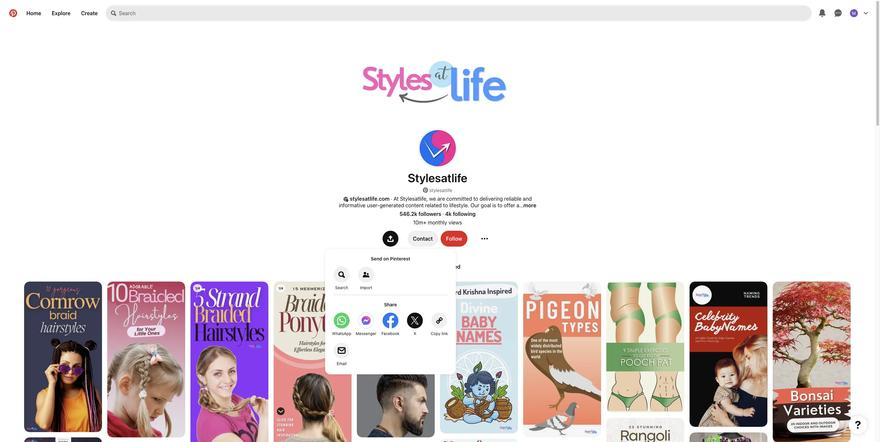 Task type: vqa. For each thing, say whether or not it's contained in the screenshot.
some,
no



Task type: describe. For each thing, give the bounding box(es) containing it.
this contains: deepavali food ideas 2023 image
[[24, 438, 102, 442]]

stylesatlife image
[[418, 129, 458, 168]]

this contains: deepavali rangoli, diwali india, diwali celebrations image
[[607, 418, 685, 442]]

import
[[360, 285, 373, 290]]

this contains: divine baby names, lord krishna inspired baby names image
[[440, 282, 518, 434]]

send
[[371, 256, 383, 262]]

facebook
[[382, 331, 400, 336]]

1 horizontal spatial to
[[474, 196, 479, 202]]

share on email image
[[334, 343, 350, 359]]

pinterest
[[390, 256, 411, 262]]

a…
[[517, 203, 524, 208]]

contact
[[413, 236, 433, 242]]

stylesatlife
[[430, 188, 453, 193]]

contact button
[[408, 231, 439, 247]]

saved
[[446, 264, 461, 270]]

elevate your appearance with the timeless charm of cornrow braids. image
[[24, 282, 102, 433]]

share on twitter image
[[407, 313, 423, 329]]

follow button
[[441, 231, 468, 247]]

messenger
[[356, 331, 377, 336]]

more
[[524, 203, 537, 208]]

reliable
[[505, 196, 522, 202]]

claimed website image
[[344, 197, 349, 202]]

create
[[81, 10, 98, 16]]

stylesatlife
[[408, 171, 468, 185]]

0 horizontal spatial to
[[444, 203, 448, 208]]

follow
[[446, 236, 463, 242]]

10m+
[[414, 220, 427, 226]]

share
[[384, 302, 397, 308]]

stylesatlife.com link
[[350, 196, 390, 202]]

this contains: how yoga can be helpful for runners image
[[440, 439, 518, 442]]

our
[[471, 203, 480, 208]]

· inside stylesatlife.com ·
[[391, 196, 393, 202]]

views
[[449, 220, 462, 226]]

delivering
[[480, 196, 503, 202]]

related
[[426, 203, 442, 208]]

email
[[337, 361, 347, 366]]

is
[[493, 203, 497, 208]]

this contains: pigeon species image
[[524, 282, 602, 438]]

· inside 546.2k followers · 4k following 10m+ monthly views
[[443, 211, 444, 217]]

back neck blouse features and new designs catalogue for 2023-2024 image
[[690, 433, 768, 442]]

stylesatlife.com
[[350, 196, 390, 202]]

send on pinterest
[[371, 256, 411, 262]]

4k
[[446, 211, 452, 217]]

this contains: bonsai tree types for your space image
[[774, 282, 852, 442]]



Task type: locate. For each thing, give the bounding box(es) containing it.
followers
[[419, 211, 442, 217]]

at stylesatlife, we are committed to delivering reliable and informative user-generated content related to lifestyle. our goal is to offer a…
[[339, 196, 532, 208]]

on
[[384, 256, 389, 262]]

generated
[[380, 203, 404, 208]]

to down are
[[444, 203, 448, 208]]

user-
[[367, 203, 380, 208]]

saved link
[[443, 261, 464, 273]]

more button
[[524, 203, 537, 208]]

committed
[[447, 196, 472, 202]]

informative
[[339, 203, 366, 208]]

list
[[0, 282, 876, 442]]

1 horizontal spatial ·
[[443, 211, 444, 217]]

explore link
[[47, 5, 76, 21]]

whatsapp
[[332, 331, 352, 336]]

lifestyle.
[[450, 203, 470, 208]]

home link
[[21, 5, 47, 21]]

0 vertical spatial ·
[[391, 196, 393, 202]]

this contains: exercises for pooch belly, exercises for tummy pooch, exercises for lowe pooch, exercises for pooch area, mommy pooch exercises, exercises for stomach pooch image
[[607, 282, 685, 413]]

create link
[[76, 5, 103, 21]]

profile cover image image
[[330, 26, 546, 148]]

share on messenger image
[[359, 313, 374, 329]]

offer
[[504, 203, 516, 208]]

explore the world of delightful braids for kids with our curated collection of 10 charming hairstyles. from playful pigtails to cute braided buns, discover easy and adorable options to make your little one's hair a stylish statement. get inspired and create magical moments with these sweet and kid-friendly braided looks! image
[[107, 282, 185, 438]]

search
[[336, 285, 348, 290]]

to right 'is'
[[498, 203, 503, 208]]

·
[[391, 196, 393, 202], [443, 211, 444, 217]]

copy link
[[431, 331, 448, 336]]

100 men's haircut trends with names and pics image
[[357, 282, 435, 438]]

pinterest image
[[423, 188, 428, 193]]

stylesatlife,
[[400, 196, 428, 202]]

to up our
[[474, 196, 479, 202]]

Search text field
[[119, 5, 813, 21]]

· left the at
[[391, 196, 393, 202]]

share on facebook image
[[383, 313, 399, 329]]

elevate your style with these 10 enchanting braided ponytail hairstyles that exude effortless elegance. discover step-by-step guides and unleash a new level of sophistication in your daily look. from chic to casual, find the perfect braided ponytail to complement your style effortlessly. image
[[274, 282, 352, 442]]

stylesatlife.com ·
[[350, 196, 393, 202]]

we
[[430, 196, 436, 202]]

to
[[474, 196, 479, 202], [444, 203, 448, 208], [498, 203, 503, 208]]

1 vertical spatial ·
[[443, 211, 444, 217]]

546.2k
[[400, 211, 418, 217]]

search icon image
[[111, 11, 116, 16]]

· left 4k
[[443, 211, 444, 217]]

are
[[438, 196, 445, 202]]

x
[[414, 331, 417, 336]]

0 horizontal spatial ·
[[391, 196, 393, 202]]

link
[[442, 331, 448, 336]]

546.2k followers · 4k following 10m+ monthly views
[[400, 211, 476, 226]]

goal
[[481, 203, 491, 208]]

take a look at them and choose the ones you like. we are sure you will find some good and interesting choices in this name list. image
[[690, 282, 768, 427]]

home
[[26, 10, 41, 16]]

whether you prefer a casual vibe or a more polished appearance, these hairstyles offer a perfect blend of sophistication and creativity. unlock the secrets to stunning 5 strand braids and redefine your style. image
[[191, 282, 269, 442]]

2 horizontal spatial to
[[498, 203, 503, 208]]

at
[[394, 196, 399, 202]]

and
[[523, 196, 532, 202]]

following
[[453, 211, 476, 217]]

monthly
[[428, 220, 448, 226]]

maria williams image
[[851, 9, 859, 17]]

content
[[406, 203, 424, 208]]

copy
[[431, 331, 441, 336]]

explore
[[52, 10, 71, 16]]



